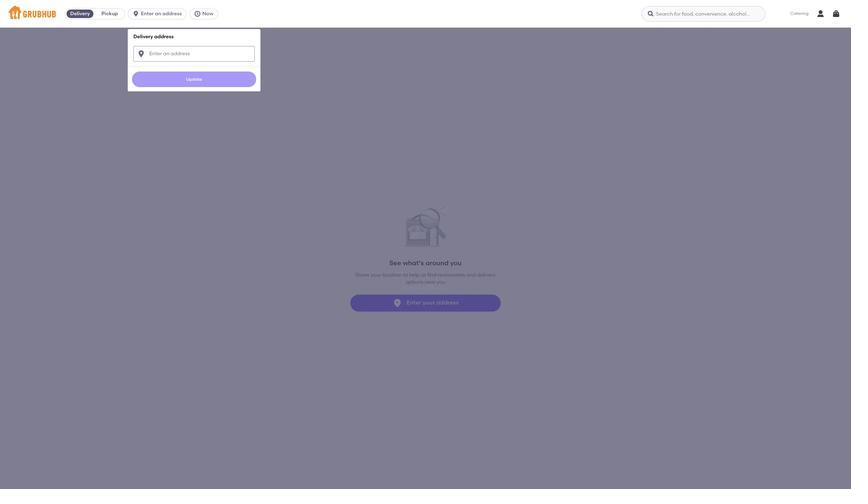 Task type: vqa. For each thing, say whether or not it's contained in the screenshot.
Enter an address
yes



Task type: describe. For each thing, give the bounding box(es) containing it.
now button
[[189, 8, 221, 19]]

and
[[467, 272, 476, 278]]

your for enter
[[423, 299, 435, 306]]

your for share
[[371, 272, 381, 278]]

Enter an address search field
[[134, 46, 255, 61]]

position icon image
[[393, 298, 403, 308]]

address for enter an address
[[162, 11, 182, 17]]

main navigation navigation
[[0, 0, 852, 489]]

share your location to help us find restaurants and delivery options near you
[[356, 272, 496, 285]]

pickup
[[101, 11, 118, 17]]

enter an address button
[[128, 8, 189, 19]]

delivery address
[[134, 34, 174, 40]]

enter for enter an address
[[141, 11, 154, 17]]

see what's around you
[[390, 259, 462, 267]]

around
[[426, 259, 449, 267]]

what's
[[403, 259, 424, 267]]

enter for enter your address
[[407, 299, 422, 306]]

catering button
[[786, 6, 814, 22]]

enter an address
[[141, 11, 182, 17]]

1 vertical spatial svg image
[[137, 49, 146, 58]]

1 horizontal spatial you
[[450, 259, 462, 267]]

update
[[186, 77, 202, 82]]

delivery for delivery address
[[134, 34, 153, 40]]

restaurants
[[438, 272, 465, 278]]

delivery
[[477, 272, 496, 278]]

us
[[421, 272, 426, 278]]



Task type: locate. For each thing, give the bounding box(es) containing it.
address down restaurants
[[436, 299, 459, 306]]

catering
[[791, 11, 809, 16]]

0 horizontal spatial enter
[[141, 11, 154, 17]]

enter your address button
[[351, 294, 501, 311]]

enter inside enter your address button
[[407, 299, 422, 306]]

you
[[450, 259, 462, 267], [437, 279, 446, 285]]

delivery left pickup on the left
[[70, 11, 90, 17]]

1 vertical spatial your
[[423, 299, 435, 306]]

1 horizontal spatial delivery
[[134, 34, 153, 40]]

1 vertical spatial you
[[437, 279, 446, 285]]

0 horizontal spatial you
[[437, 279, 446, 285]]

delivery for delivery
[[70, 11, 90, 17]]

see
[[390, 259, 401, 267]]

0 vertical spatial delivery
[[70, 11, 90, 17]]

enter inside enter an address button
[[141, 11, 154, 17]]

you up restaurants
[[450, 259, 462, 267]]

0 vertical spatial address
[[162, 11, 182, 17]]

your right "share"
[[371, 272, 381, 278]]

1 horizontal spatial enter
[[407, 299, 422, 306]]

to
[[403, 272, 408, 278]]

0 vertical spatial your
[[371, 272, 381, 278]]

1 horizontal spatial svg image
[[648, 10, 655, 17]]

find
[[428, 272, 437, 278]]

svg image left an
[[132, 10, 140, 17]]

delivery down enter an address button
[[134, 34, 153, 40]]

location
[[382, 272, 402, 278]]

enter left an
[[141, 11, 154, 17]]

0 horizontal spatial delivery
[[70, 11, 90, 17]]

address right an
[[162, 11, 182, 17]]

1 vertical spatial delivery
[[134, 34, 153, 40]]

address for enter your address
[[436, 299, 459, 306]]

share
[[356, 272, 370, 278]]

delivery button
[[65, 8, 95, 19]]

delivery inside 'button'
[[70, 11, 90, 17]]

1 vertical spatial address
[[154, 34, 174, 40]]

1 horizontal spatial your
[[423, 299, 435, 306]]

0 vertical spatial svg image
[[132, 10, 140, 17]]

svg image down delivery address
[[137, 49, 146, 58]]

svg image inside enter an address button
[[132, 10, 140, 17]]

your inside button
[[423, 299, 435, 306]]

enter right position icon
[[407, 299, 422, 306]]

1 vertical spatial enter
[[407, 299, 422, 306]]

0 horizontal spatial your
[[371, 272, 381, 278]]

svg image
[[132, 10, 140, 17], [137, 49, 146, 58]]

2 vertical spatial address
[[436, 299, 459, 306]]

you right near
[[437, 279, 446, 285]]

an
[[155, 11, 161, 17]]

address
[[162, 11, 182, 17], [154, 34, 174, 40], [436, 299, 459, 306]]

0 vertical spatial enter
[[141, 11, 154, 17]]

your inside share your location to help us find restaurants and delivery options near you
[[371, 272, 381, 278]]

near
[[425, 279, 436, 285]]

update button
[[132, 71, 256, 87]]

help
[[409, 272, 420, 278]]

your
[[371, 272, 381, 278], [423, 299, 435, 306]]

0 vertical spatial you
[[450, 259, 462, 267]]

you inside share your location to help us find restaurants and delivery options near you
[[437, 279, 446, 285]]

svg image
[[832, 10, 841, 18], [194, 10, 201, 17], [648, 10, 655, 17]]

delivery
[[70, 11, 90, 17], [134, 34, 153, 40]]

enter your address
[[407, 299, 459, 306]]

address down "enter an address"
[[154, 34, 174, 40]]

2 horizontal spatial svg image
[[832, 10, 841, 18]]

options
[[406, 279, 424, 285]]

svg image inside now "button"
[[194, 10, 201, 17]]

0 horizontal spatial svg image
[[194, 10, 201, 17]]

enter
[[141, 11, 154, 17], [407, 299, 422, 306]]

now
[[202, 11, 214, 17]]

pickup button
[[95, 8, 125, 19]]

your down near
[[423, 299, 435, 306]]



